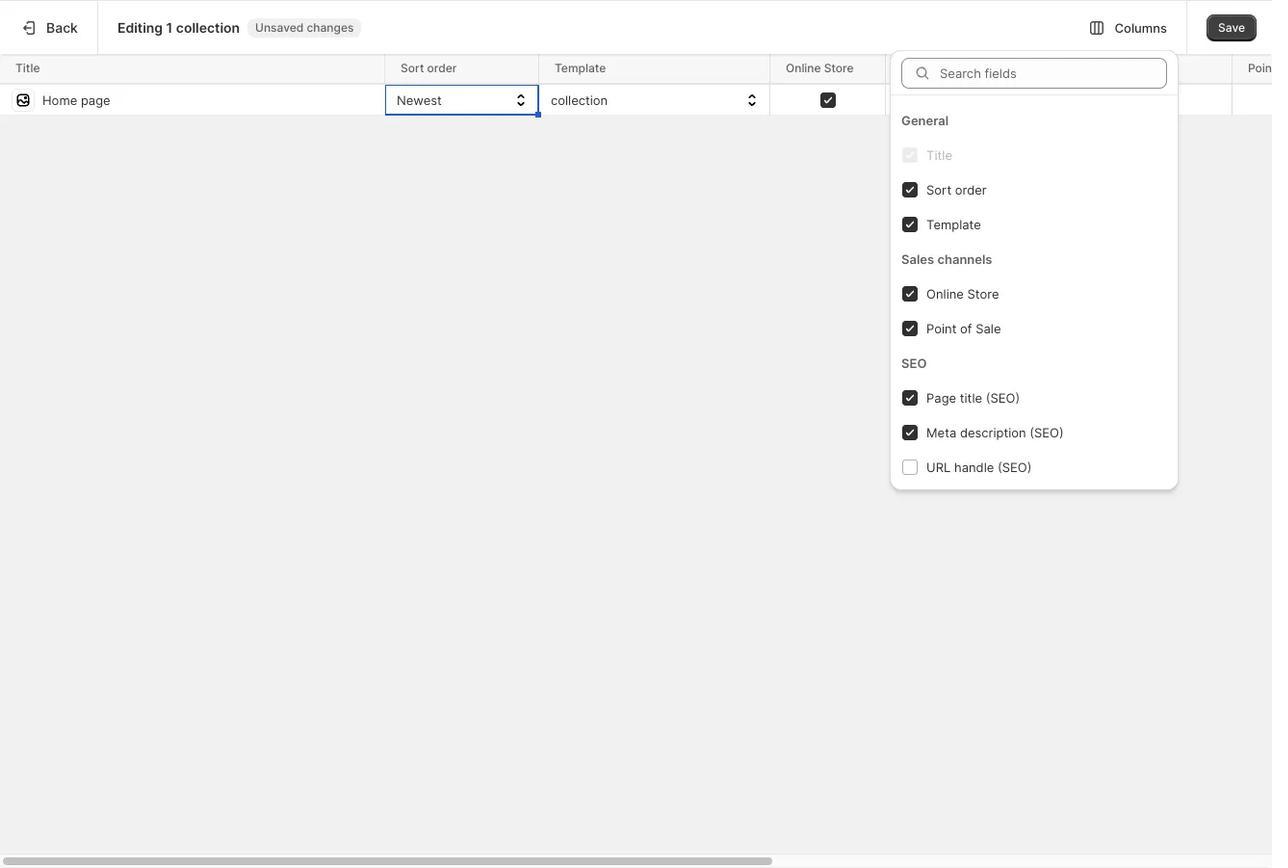 Task type: vqa. For each thing, say whether or not it's contained in the screenshot.
bottommost Online Store
yes



Task type: describe. For each thing, give the bounding box(es) containing it.
(seo) for url handle (seo)
[[998, 459, 1032, 475]]

home link
[[12, 69, 220, 96]]

Search fields text field
[[940, 57, 1168, 88]]

seo
[[902, 355, 927, 370]]

sort order inside column header
[[401, 61, 457, 75]]

columns
[[1115, 20, 1168, 35]]

store inside button
[[968, 286, 1000, 301]]

page title (seo) button
[[902, 380, 1168, 415]]

online for online store schedule column header at right top
[[902, 61, 937, 75]]

meta
[[927, 424, 957, 440]]

collection inside row
[[551, 92, 608, 107]]

of
[[961, 320, 973, 336]]

online store column header
[[771, 54, 889, 85]]

online store inside column header
[[786, 61, 854, 75]]

sale
[[976, 320, 1002, 336]]

general
[[902, 112, 949, 128]]

title inside 'button'
[[927, 147, 953, 162]]

save
[[1219, 20, 1246, 34]]

shopify image
[[39, 20, 99, 39]]

store
[[940, 61, 969, 75]]

sort order column header
[[385, 54, 542, 85]]

template inside column header
[[555, 61, 606, 75]]

title
[[960, 390, 983, 405]]

point of sale
[[927, 320, 1002, 336]]

sort order button
[[902, 172, 1168, 207]]

sales channels
[[902, 251, 993, 266]]

row containing newest
[[0, 84, 1273, 118]]

sort order inside button
[[927, 182, 987, 197]]

title column header
[[0, 54, 388, 85]]

url handle (seo) button
[[902, 449, 1168, 484]]

meta description (seo) button
[[902, 415, 1168, 449]]



Task type: locate. For each thing, give the bounding box(es) containing it.
online store schedule
[[902, 61, 1022, 75]]

0 horizontal spatial store
[[825, 61, 854, 75]]

newest
[[397, 92, 442, 107]]

sort inside button
[[927, 182, 952, 197]]

schedule
[[972, 61, 1022, 75]]

online for online store column header
[[786, 61, 821, 75]]

1 vertical spatial order
[[956, 182, 987, 197]]

editing 1 collection
[[117, 19, 240, 35]]

(seo) up url handle (seo) "button" at the right of page
[[1030, 424, 1064, 440]]

title down general
[[927, 147, 953, 162]]

online inside button
[[927, 286, 964, 301]]

changes
[[307, 20, 354, 35]]

page title (seo)
[[927, 390, 1021, 405]]

1 horizontal spatial sort order
[[927, 182, 987, 197]]

order
[[427, 61, 457, 75], [956, 182, 987, 197]]

1 horizontal spatial template
[[927, 216, 982, 232]]

(seo) for page title (seo)
[[986, 390, 1021, 405]]

point for point of sale
[[927, 320, 957, 336]]

1 vertical spatial sort order
[[927, 182, 987, 197]]

row containing title
[[0, 54, 1273, 85]]

0 horizontal spatial title
[[15, 61, 40, 75]]

point for point
[[1249, 61, 1273, 75]]

handle
[[955, 459, 995, 475]]

unsaved
[[255, 20, 304, 35]]

0 horizontal spatial sort order
[[401, 61, 457, 75]]

row
[[0, 54, 1273, 85], [0, 84, 1273, 118]]

order up the channels
[[956, 182, 987, 197]]

collection down template column header
[[551, 92, 608, 107]]

0 horizontal spatial online store
[[786, 61, 854, 75]]

0 vertical spatial store
[[825, 61, 854, 75]]

point down save button
[[1249, 61, 1273, 75]]

online store inside button
[[927, 286, 1000, 301]]

1 horizontal spatial point
[[1249, 61, 1273, 75]]

0 vertical spatial collection
[[176, 19, 240, 35]]

1 vertical spatial store
[[968, 286, 1000, 301]]

sort up sales channels
[[927, 182, 952, 197]]

sales
[[902, 251, 935, 266]]

title inside column header
[[15, 61, 40, 75]]

1 vertical spatial collection
[[551, 92, 608, 107]]

back link
[[0, 1, 97, 54]]

(seo) inside button
[[1030, 424, 1064, 440]]

1 vertical spatial (seo)
[[1030, 424, 1064, 440]]

sort up newest
[[401, 61, 424, 75]]

description
[[961, 424, 1027, 440]]

1 vertical spatial point
[[927, 320, 957, 336]]

1 horizontal spatial order
[[956, 182, 987, 197]]

0 horizontal spatial order
[[427, 61, 457, 75]]

title left home
[[15, 61, 40, 75]]

back
[[46, 19, 78, 35]]

0 vertical spatial point
[[1249, 61, 1273, 75]]

(seo) down meta description (seo)
[[998, 459, 1032, 475]]

1 horizontal spatial collection
[[551, 92, 608, 107]]

1 horizontal spatial store
[[968, 286, 1000, 301]]

(seo)
[[986, 390, 1021, 405], [1030, 424, 1064, 440], [998, 459, 1032, 475]]

0 vertical spatial online store
[[786, 61, 854, 75]]

order up newest
[[427, 61, 457, 75]]

point of sale button
[[902, 311, 1168, 345]]

1 vertical spatial template
[[927, 216, 982, 232]]

1 row from the top
[[0, 54, 1273, 85]]

online store schedule column header
[[886, 54, 1236, 85]]

template inside button
[[927, 216, 982, 232]]

0 vertical spatial sort
[[401, 61, 424, 75]]

point inside row
[[1249, 61, 1273, 75]]

title
[[15, 61, 40, 75], [927, 147, 953, 162]]

url
[[927, 459, 951, 475]]

sort order up newest
[[401, 61, 457, 75]]

1 vertical spatial sort
[[927, 182, 952, 197]]

title button
[[902, 137, 1168, 172]]

point left of
[[927, 320, 957, 336]]

channels
[[938, 251, 993, 266]]

sort order
[[401, 61, 457, 75], [927, 182, 987, 197]]

save button
[[1207, 14, 1257, 41]]

template
[[555, 61, 606, 75], [927, 216, 982, 232]]

1 vertical spatial online store
[[927, 286, 1000, 301]]

1 vertical spatial title
[[927, 147, 953, 162]]

point
[[1249, 61, 1273, 75], [927, 320, 957, 336]]

store
[[825, 61, 854, 75], [968, 286, 1000, 301]]

1 horizontal spatial title
[[927, 147, 953, 162]]

online store
[[786, 61, 854, 75], [927, 286, 1000, 301]]

1 horizontal spatial sort
[[927, 182, 952, 197]]

template button
[[902, 207, 1168, 241]]

(seo) right title
[[986, 390, 1021, 405]]

sort
[[401, 61, 424, 75], [927, 182, 952, 197]]

0 vertical spatial (seo)
[[986, 390, 1021, 405]]

collection right 1 at the left top
[[176, 19, 240, 35]]

(seo) for meta description (seo)
[[1030, 424, 1064, 440]]

meta description (seo)
[[927, 424, 1064, 440]]

columns button
[[1079, 10, 1179, 45]]

point inside button
[[927, 320, 957, 336]]

sort order up the channels
[[927, 182, 987, 197]]

1
[[166, 19, 173, 35]]

online store button
[[902, 276, 1168, 311]]

order inside column header
[[427, 61, 457, 75]]

2 vertical spatial (seo)
[[998, 459, 1032, 475]]

0 horizontal spatial sort
[[401, 61, 424, 75]]

0 vertical spatial order
[[427, 61, 457, 75]]

0 vertical spatial template
[[555, 61, 606, 75]]

collection
[[176, 19, 240, 35], [551, 92, 608, 107]]

0 horizontal spatial point
[[927, 320, 957, 336]]

store inside column header
[[825, 61, 854, 75]]

0 vertical spatial title
[[15, 61, 40, 75]]

(seo) inside 'button'
[[986, 390, 1021, 405]]

0 horizontal spatial template
[[555, 61, 606, 75]]

0 vertical spatial sort order
[[401, 61, 457, 75]]

unsaved changes
[[255, 20, 354, 35]]

editing
[[117, 19, 163, 35]]

sort inside column header
[[401, 61, 424, 75]]

order inside button
[[956, 182, 987, 197]]

page
[[927, 390, 957, 405]]

url handle (seo)
[[927, 459, 1032, 475]]

(seo) inside "button"
[[998, 459, 1032, 475]]

0 horizontal spatial collection
[[176, 19, 240, 35]]

home
[[46, 75, 82, 91]]

1 horizontal spatial online store
[[927, 286, 1000, 301]]

online
[[786, 61, 821, 75], [902, 61, 937, 75], [927, 286, 964, 301]]

template column header
[[540, 54, 774, 85]]

2 row from the top
[[0, 84, 1273, 118]]

editing 1 collection grid
[[0, 54, 1273, 118]]



